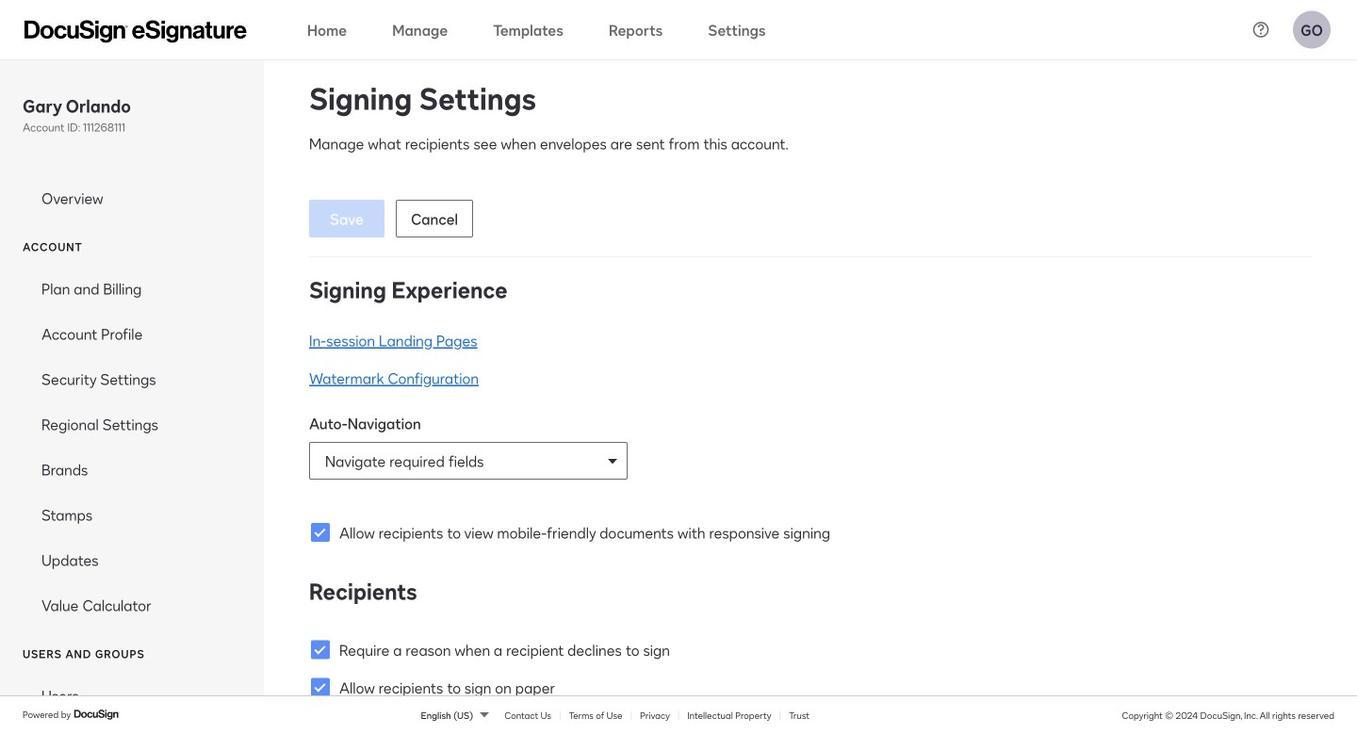 Task type: describe. For each thing, give the bounding box(es) containing it.
docusign image
[[74, 707, 121, 723]]

account element
[[0, 266, 264, 628]]



Task type: vqa. For each thing, say whether or not it's contained in the screenshot.
"Account" element
yes



Task type: locate. For each thing, give the bounding box(es) containing it.
docusign admin image
[[25, 20, 247, 43]]



